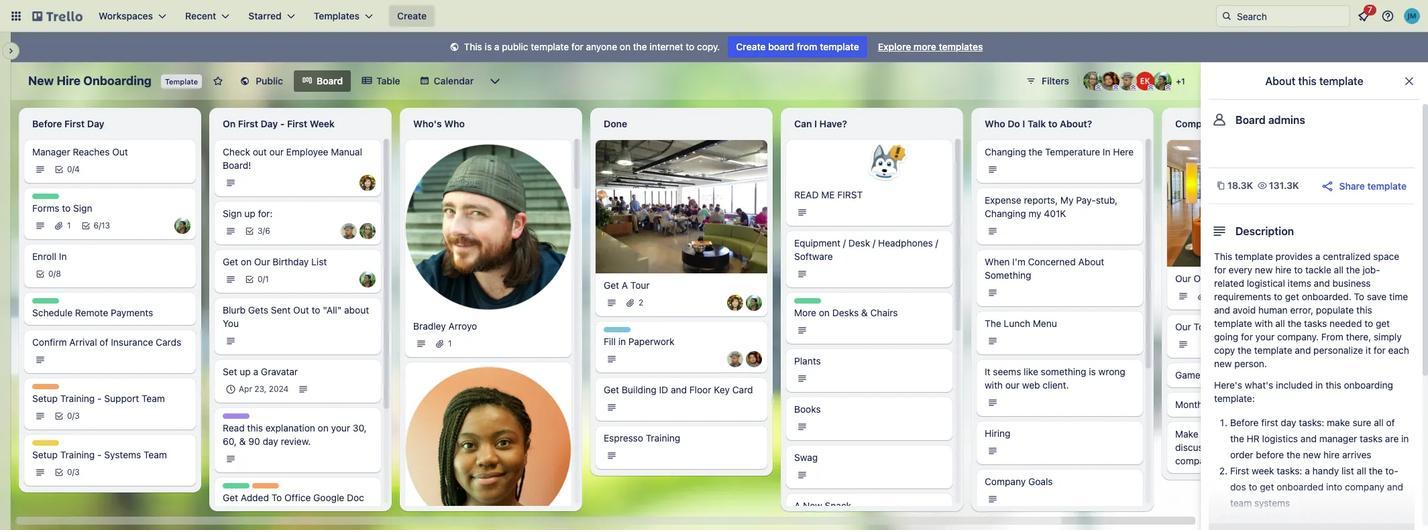 Task type: locate. For each thing, give the bounding box(es) containing it.
color: green, title: "remote employees" element for more
[[794, 298, 821, 304]]

this member is an admin of this workspace. image right chris temperson (christemperson) icon
[[1148, 85, 1154, 91]]

this inside the this template provides a centralized space for every new hire to tackle all the job- related logistical items and business requirements to get onboarded. to save time and avoid human error, populate this template with all the tasks needed to get going for your company. from there, simply copy the template and personalize it for each new person.
[[1356, 305, 1372, 316]]

needed
[[1329, 318, 1362, 329]]

chris temperson (christemperson) image for andre gorte (andregorte) image to the left
[[727, 351, 743, 367]]

you
[[223, 318, 239, 329]]

up
[[244, 208, 255, 219], [240, 366, 251, 378]]

1 horizontal spatial out
[[293, 305, 309, 316]]

0 vertical spatial board
[[317, 75, 343, 87]]

workspaces
[[99, 10, 153, 21]]

get left added
[[223, 492, 238, 504]]

chris temperson (christemperson) image for leftmost amy freiderson (amyfreiderson) 'image'
[[341, 223, 357, 239]]

and down list:
[[1282, 530, 1298, 531]]

0 vertical spatial your
[[1255, 331, 1275, 343]]

in right fill
[[618, 336, 626, 347]]

set up a gravatar
[[223, 366, 298, 378]]

1 vertical spatial tasks:
[[1277, 466, 1302, 477]]

0 horizontal spatial priscilla parjet (priscillaparjet) image
[[174, 218, 190, 234]]

2 vertical spatial training
[[60, 449, 95, 461]]

0 vertical spatial chris temperson (christemperson) image
[[341, 223, 357, 239]]

table link
[[354, 70, 408, 92]]

2 vertical spatial in
[[604, 327, 611, 337]]

1 horizontal spatial new
[[1255, 264, 1273, 276]]

in inside in progress fill in paperwork
[[604, 327, 611, 337]]

0 vertical spatial training
[[60, 393, 95, 404]]

out right reaches
[[112, 146, 128, 158]]

insurance
[[111, 337, 153, 348]]

2 horizontal spatial in
[[1103, 146, 1110, 158]]

more inside the explore more templates link
[[914, 41, 936, 52]]

starred
[[248, 10, 282, 21]]

about inside blurb gets sent out to "all" about you
[[344, 305, 369, 316]]

0 horizontal spatial color: orange, title: "support team" element
[[32, 384, 59, 390]]

0 horizontal spatial board
[[317, 75, 343, 87]]

2 vertical spatial new
[[1303, 449, 1321, 461]]

/ down for:
[[263, 226, 265, 236]]

1 horizontal spatial of
[[1286, 442, 1295, 453]]

0 vertical spatial list
[[1284, 429, 1296, 440]]

training left systems
[[60, 449, 95, 461]]

this member is an admin of this workspace. image for ellie kulick (elliekulick2) image
[[1148, 85, 1154, 91]]

our office link
[[1175, 272, 1331, 286]]

the up business
[[1346, 264, 1360, 276]]

1 vertical spatial our
[[1175, 273, 1191, 284]]

401k
[[1044, 208, 1066, 219]]

of right before on the right of the page
[[1286, 442, 1295, 453]]

who
[[444, 118, 465, 129], [985, 118, 1005, 129], [1259, 514, 1279, 525]]

primary element
[[0, 0, 1428, 32]]

before up cards
[[1230, 417, 1259, 429]]

all
[[1334, 264, 1344, 276], [1275, 318, 1285, 329], [1374, 417, 1384, 429], [1357, 466, 1366, 477], [1325, 530, 1334, 531]]

company inside text field
[[1175, 118, 1218, 129]]

0 vertical spatial 3
[[258, 226, 263, 236]]

goals
[[1028, 476, 1053, 488]]

get down items
[[1285, 291, 1299, 303]]

fill in paperwork link
[[604, 335, 759, 349]]

get for get on our birthday list
[[223, 256, 238, 268]]

- left support
[[97, 393, 102, 404]]

1 vertical spatial priscilla parjet (priscillaparjet) image
[[174, 218, 190, 234]]

1 horizontal spatial company
[[1175, 118, 1218, 129]]

this for this is a public template for anyone on the internet to copy.
[[464, 41, 482, 52]]

0 horizontal spatial more
[[914, 41, 936, 52]]

2 vertical spatial in
[[1401, 433, 1409, 445]]

it seems like something is wrong with our web client. link
[[985, 366, 1135, 392]]

3 down for:
[[258, 226, 263, 236]]

2 horizontal spatial in
[[1401, 433, 1409, 445]]

this right 'sm' icon
[[464, 41, 482, 52]]

0 horizontal spatial amy freiderson (amyfreiderson) image
[[360, 223, 376, 239]]

2 changing from the top
[[985, 208, 1026, 219]]

training for setup training - support team
[[60, 393, 95, 404]]

2 vertical spatial our
[[1175, 321, 1191, 333]]

expense reports, my pay-stub, changing my 401k link
[[985, 194, 1135, 221]]

of inside make more cards on this list that discuss different aspects of your company's culture!
[[1286, 442, 1295, 453]]

on
[[223, 118, 236, 129]]

1 horizontal spatial tasks
[[1360, 433, 1383, 445]]

to up items
[[1294, 264, 1303, 276]]

to inside before first day tasks: make sure all of the hr logistics and manager tasks are in order before the new hire arrives first week tasks: a handy list all the to- dos to get onboarded into company and team systems who's who list: help the newbie orient themselves and learn all about the ke
[[1249, 482, 1257, 493]]

recent button
[[177, 5, 238, 27]]

1 this member is an admin of this workspace. image from the left
[[1130, 85, 1136, 91]]

aspects
[[1250, 442, 1284, 453]]

0 vertical spatial setup
[[32, 393, 58, 404]]

list down the 'arrives'
[[1341, 466, 1354, 477]]

board for board admins
[[1236, 114, 1266, 126]]

1 vertical spatial 3
[[75, 411, 80, 421]]

board up week
[[317, 75, 343, 87]]

/ down setup training - systems team
[[72, 468, 75, 478]]

the up "company."
[[1288, 318, 1302, 329]]

get on our birthday list link
[[223, 256, 373, 269]]

your inside make more cards on this list that discuss different aspects of your company's culture!
[[1298, 442, 1317, 453]]

i inside text box
[[814, 118, 817, 129]]

team for setup training - support team
[[142, 393, 165, 404]]

0 horizontal spatial with
[[985, 380, 1003, 391]]

hire down provides
[[1275, 264, 1292, 276]]

0 vertical spatial team
[[142, 393, 165, 404]]

0 vertical spatial hire
[[1275, 264, 1292, 276]]

1 horizontal spatial about
[[1337, 530, 1362, 531]]

0 / 1
[[258, 274, 269, 284]]

1 horizontal spatial samantha pivlot (samanthapivlot) image
[[727, 295, 743, 311]]

progress
[[613, 327, 648, 337]]

hr
[[1247, 433, 1260, 445]]

before inside text box
[[32, 118, 62, 129]]

1 vertical spatial our
[[1005, 380, 1020, 391]]

6 left 13
[[94, 221, 99, 231]]

-
[[280, 118, 285, 129], [97, 393, 102, 404], [97, 449, 102, 461]]

before up the manager
[[32, 118, 62, 129]]

2 vertical spatial -
[[97, 449, 102, 461]]

explanation
[[265, 423, 315, 434]]

0 vertical spatial office
[[1194, 273, 1220, 284]]

our down seems
[[1005, 380, 1020, 391]]

0 vertical spatial tasks
[[1304, 318, 1327, 329]]

sign left for:
[[223, 208, 242, 219]]

in for this
[[1315, 380, 1323, 391]]

3 for setup training - systems team
[[75, 468, 80, 478]]

blurb gets sent out to "all" about you
[[223, 305, 369, 329]]

first inside before first day text box
[[64, 118, 85, 129]]

on up aspects
[[1252, 429, 1263, 440]]

this
[[464, 41, 482, 52], [1214, 251, 1232, 262]]

provides
[[1276, 251, 1313, 262]]

more inside make more cards on this list that discuss different aspects of your company's culture!
[[1201, 429, 1223, 440]]

1 horizontal spatial before
[[1230, 417, 1259, 429]]

6 down for:
[[265, 226, 270, 236]]

books link
[[794, 403, 944, 417]]

0 horizontal spatial this member is an admin of this workspace. image
[[1095, 85, 1101, 91]]

check
[[223, 146, 250, 158]]

1 vertical spatial tasks
[[1360, 433, 1383, 445]]

this member is an admin of this workspace. image left ellie kulick (elliekulick2) image
[[1113, 85, 1119, 91]]

1 horizontal spatial this member is an admin of this workspace. image
[[1165, 85, 1171, 91]]

6
[[94, 221, 99, 231], [265, 226, 270, 236]]

1 vertical spatial day
[[263, 436, 278, 447]]

the down logistics
[[1287, 449, 1301, 461]]

company left goals
[[985, 476, 1026, 488]]

1 horizontal spatial amy freiderson (amyfreiderson) image
[[1083, 72, 1102, 91]]

for up related
[[1214, 264, 1226, 276]]

2 vertical spatial your
[[1298, 442, 1317, 453]]

1 vertical spatial andre gorte (andregorte) image
[[746, 351, 762, 367]]

1 down get on our birthday list
[[265, 274, 269, 284]]

the left to-
[[1369, 466, 1383, 477]]

2 0 / 3 from the top
[[67, 468, 80, 478]]

color: yellow, title: "systems team" element
[[32, 441, 59, 446]]

1 vertical spatial samantha pivlot (samanthapivlot) image
[[727, 295, 743, 311]]

- left systems
[[97, 449, 102, 461]]

0 horizontal spatial 6
[[94, 221, 99, 231]]

i'm
[[1012, 256, 1025, 268]]

a up 23,
[[253, 366, 258, 378]]

samantha pivlot (samanthapivlot) image
[[360, 175, 376, 191], [727, 295, 743, 311]]

day up logistics
[[1281, 417, 1296, 429]]

a left public on the top
[[494, 41, 499, 52]]

new up logistical
[[1255, 264, 1273, 276]]

chris temperson (christemperson) image
[[341, 223, 357, 239], [727, 351, 743, 367]]

1 vertical spatial office
[[284, 492, 311, 504]]

1 day from the left
[[87, 118, 104, 129]]

get inside before first day tasks: make sure all of the hr logistics and manager tasks are in order before the new hire arrives first week tasks: a handy list all the to- dos to get onboarded into company and team systems who's who list: help the newbie orient themselves and learn all about the ke
[[1260, 482, 1274, 493]]

team
[[142, 393, 165, 404], [144, 449, 167, 461]]

more on desks & chairs link
[[794, 307, 944, 320]]

make
[[1175, 429, 1198, 440]]

in left here
[[1103, 146, 1110, 158]]

with down it
[[985, 380, 1003, 391]]

blurb gets sent out to "all" about you link
[[223, 304, 373, 331]]

this member is an admin of this workspace. image left chris temperson (christemperson) icon
[[1095, 85, 1101, 91]]

get for get added to office google doc
[[223, 492, 238, 504]]

this inside the this template provides a centralized space for every new hire to tackle all the job- related logistical items and business requirements to get onboarded. to save time and avoid human error, populate this template with all the tasks needed to get going for your company. from there, simply copy the template and personalize it for each new person.
[[1214, 251, 1232, 262]]

who's who
[[413, 118, 465, 129]]

sign
[[73, 203, 92, 214], [223, 208, 242, 219]]

2 setup from the top
[[32, 449, 58, 461]]

search image
[[1221, 11, 1232, 21]]

2 this member is an admin of this workspace. image from the left
[[1165, 85, 1171, 91]]

all down centralized
[[1334, 264, 1344, 276]]

1 horizontal spatial is
[[1089, 366, 1096, 378]]

tasks down sure
[[1360, 433, 1383, 445]]

1 vertical spatial new
[[803, 500, 822, 512]]

this inside make more cards on this list that discuss different aspects of your company's culture!
[[1266, 429, 1281, 440]]

day inside text box
[[87, 118, 104, 129]]

templates
[[939, 41, 983, 52]]

2 horizontal spatial of
[[1386, 417, 1395, 429]]

centralized
[[1323, 251, 1371, 262]]

this member is an admin of this workspace. image
[[1130, 85, 1136, 91], [1165, 85, 1171, 91]]

0 / 3 for support
[[67, 411, 80, 421]]

this member is an admin of this workspace. image for top priscilla parjet (priscillaparjet) icon
[[1165, 85, 1171, 91]]

list left the that
[[1284, 429, 1296, 440]]

my
[[1060, 195, 1074, 206]]

changing
[[985, 146, 1026, 158], [985, 208, 1026, 219]]

3 for setup training - support team
[[75, 411, 80, 421]]

0 horizontal spatial your
[[331, 423, 350, 434]]

of right arrival
[[100, 337, 108, 348]]

about down newbie
[[1337, 530, 1362, 531]]

on right explanation
[[318, 423, 329, 434]]

client.
[[1043, 380, 1069, 391]]

i right do
[[1022, 118, 1025, 129]]

gets
[[248, 305, 268, 316]]

0 vertical spatial &
[[861, 307, 868, 319]]

changing down do
[[985, 146, 1026, 158]]

color: green, title: "remote employees" element up forms in the top of the page
[[32, 194, 59, 199]]

color: green, title: "remote employees" element up added
[[223, 484, 250, 489]]

color: orange, title: "support team" element down confirm
[[32, 384, 59, 390]]

1 vertical spatial company
[[985, 476, 1026, 488]]

this member is an admin of this workspace. image for the top andre gorte (andregorte) image
[[1113, 85, 1119, 91]]

0 vertical spatial company
[[1175, 118, 1218, 129]]

sm image
[[448, 41, 461, 54]]

list inside before first day tasks: make sure all of the hr logistics and manager tasks are in order before the new hire arrives first week tasks: a handy list all the to- dos to get onboarded into company and team systems who's who list: help the newbie orient themselves and learn all about the ke
[[1341, 466, 1354, 477]]

0 horizontal spatial list
[[1284, 429, 1296, 440]]

dos
[[1230, 482, 1246, 493]]

1 horizontal spatial get
[[1285, 291, 1299, 303]]

list:
[[1282, 514, 1297, 525]]

get building id and floor key card link
[[604, 384, 759, 397]]

orient
[[1371, 514, 1396, 525]]

- up check out our employee manual board!
[[280, 118, 285, 129]]

0 horizontal spatial get
[[1260, 482, 1274, 493]]

0 horizontal spatial about
[[1078, 256, 1104, 268]]

0 horizontal spatial this member is an admin of this workspace. image
[[1130, 85, 1136, 91]]

0 horizontal spatial company
[[985, 476, 1026, 488]]

wrong
[[1098, 366, 1125, 378]]

23,
[[254, 384, 266, 394]]

tasks
[[1304, 318, 1327, 329], [1360, 433, 1383, 445]]

board for board
[[317, 75, 343, 87]]

manager
[[1319, 433, 1357, 445]]

in up 8
[[59, 251, 67, 262]]

first up dos
[[1230, 466, 1249, 477]]

our left town
[[1175, 321, 1191, 333]]

2 this member is an admin of this workspace. image from the left
[[1113, 85, 1119, 91]]

error,
[[1290, 305, 1313, 316]]

of up are
[[1386, 417, 1395, 429]]

0 / 3 for systems
[[67, 468, 80, 478]]

and down "company."
[[1295, 345, 1311, 356]]

0 left '4'
[[67, 164, 72, 174]]

and right id
[[671, 384, 687, 396]]

pay-
[[1076, 195, 1096, 206]]

create inside button
[[397, 10, 427, 21]]

read
[[223, 423, 245, 434]]

& inside read this explanation on your 30, 60, & 90 day review.
[[239, 436, 246, 447]]

tasks: up the that
[[1299, 417, 1324, 429]]

first left week
[[287, 118, 307, 129]]

your left 30,
[[331, 423, 350, 434]]

to
[[686, 41, 694, 52], [1048, 118, 1057, 129], [62, 203, 71, 214], [1294, 264, 1303, 276], [1274, 291, 1282, 303], [312, 305, 320, 316], [1364, 318, 1373, 329], [1249, 482, 1257, 493]]

monthly happy hours!
[[1175, 399, 1272, 411]]

building
[[622, 384, 657, 396]]

On First Day - First Week text field
[[215, 113, 386, 135]]

1 horizontal spatial with
[[1255, 318, 1273, 329]]

/
[[72, 164, 74, 174], [99, 221, 101, 231], [263, 226, 265, 236], [843, 237, 846, 249], [873, 237, 875, 249], [935, 237, 938, 249], [53, 269, 56, 279], [263, 274, 265, 284], [72, 411, 75, 421], [72, 468, 75, 478]]

in inside in progress fill in paperwork
[[618, 336, 626, 347]]

tasks inside before first day tasks: make sure all of the hr logistics and manager tasks are in order before the new hire arrives first week tasks: a handy list all the to- dos to get onboarded into company and team systems who's who list: help the newbie orient themselves and learn all about the ke
[[1360, 433, 1383, 445]]

setup up color: yellow, title: "systems team" 'element'
[[32, 393, 58, 404]]

1 vertical spatial chris temperson (christemperson) image
[[727, 351, 743, 367]]

this member is an admin of this workspace. image
[[1095, 85, 1101, 91], [1113, 85, 1119, 91], [1148, 85, 1154, 91]]

1 horizontal spatial day
[[1281, 417, 1296, 429]]

0 vertical spatial this
[[464, 41, 482, 52]]

3 / 6
[[258, 226, 270, 236]]

1 horizontal spatial in
[[604, 327, 611, 337]]

about?
[[1060, 118, 1092, 129]]

color: green, title: "remote employees" element
[[32, 194, 59, 199], [32, 298, 59, 304], [794, 298, 821, 304], [223, 484, 250, 489]]

1 vertical spatial amy freiderson (amyfreiderson) image
[[360, 223, 376, 239]]

2 day from the left
[[261, 118, 278, 129]]

in inside "here's what's included in this onboarding template:"
[[1315, 380, 1323, 391]]

our for our office
[[1175, 273, 1191, 284]]

a left snack at bottom
[[794, 500, 800, 512]]

our left related
[[1175, 273, 1191, 284]]

1 vertical spatial list
[[1341, 466, 1354, 477]]

this is a public template for anyone on the internet to copy.
[[464, 41, 720, 52]]

new left hire in the left of the page
[[28, 74, 54, 88]]

1 i from the left
[[814, 118, 817, 129]]

1 this member is an admin of this workspace. image from the left
[[1095, 85, 1101, 91]]

priscilla parjet (priscillaparjet) image
[[746, 295, 762, 311]]

andre gorte (andregorte) image up card at the bottom of the page
[[746, 351, 762, 367]]

1 vertical spatial a
[[794, 500, 800, 512]]

a inside before first day tasks: make sure all of the hr logistics and manager tasks are in order before the new hire arrives first week tasks: a handy list all the to- dos to get onboarded into company and team systems who's who list: help the newbie orient themselves and learn all about the ke
[[1305, 466, 1310, 477]]

day inside text box
[[261, 118, 278, 129]]

create for create board from template
[[736, 41, 766, 52]]

1 vertical spatial team
[[144, 449, 167, 461]]

calendar link
[[411, 70, 482, 92]]

3 this member is an admin of this workspace. image from the left
[[1148, 85, 1154, 91]]

1 vertical spatial color: orange, title: "support team" element
[[252, 484, 279, 489]]

2 vertical spatial 3
[[75, 468, 80, 478]]

espresso training link
[[604, 432, 759, 445]]

card
[[732, 384, 753, 396]]

new inside before first day tasks: make sure all of the hr logistics and manager tasks are in order before the new hire arrives first week tasks: a handy list all the to- dos to get onboarded into company and team systems who's who list: help the newbie orient themselves and learn all about the ke
[[1303, 449, 1321, 461]]

in right included
[[1315, 380, 1323, 391]]

0 vertical spatial in
[[618, 336, 626, 347]]

131.3k
[[1269, 180, 1299, 191]]

training for setup training - systems team
[[60, 449, 95, 461]]

2 vertical spatial of
[[1286, 442, 1295, 453]]

all right sure
[[1374, 417, 1384, 429]]

stub,
[[1096, 195, 1118, 206]]

1 vertical spatial this
[[1214, 251, 1232, 262]]

out right sent
[[293, 305, 309, 316]]

doc
[[347, 492, 364, 504]]

who inside before first day tasks: make sure all of the hr logistics and manager tasks are in order before the new hire arrives first week tasks: a handy list all the to- dos to get onboarded into company and team systems who's who list: help the newbie orient themselves and learn all about the ke
[[1259, 514, 1279, 525]]

company culture
[[1175, 118, 1254, 129]]

andre gorte (andregorte) image
[[1101, 72, 1120, 91], [746, 351, 762, 367]]

0 horizontal spatial new
[[1214, 358, 1232, 370]]

2 horizontal spatial your
[[1298, 442, 1317, 453]]

monthly happy hours! link
[[1175, 398, 1331, 412]]

check out our employee manual board!
[[223, 146, 362, 171]]

0 left 8
[[48, 269, 53, 279]]

order
[[1230, 449, 1253, 461]]

priscilla parjet (priscillaparjet) image
[[1153, 72, 1172, 91], [174, 218, 190, 234], [360, 272, 376, 288]]

0 vertical spatial about
[[1265, 75, 1295, 87]]

1 vertical spatial board
[[1236, 114, 1266, 126]]

fill
[[604, 336, 616, 347]]

2 i from the left
[[1022, 118, 1025, 129]]

to down business
[[1354, 291, 1364, 303]]

0 vertical spatial more
[[914, 41, 936, 52]]

tasks down error,
[[1304, 318, 1327, 329]]

0 vertical spatial about
[[344, 305, 369, 316]]

with inside it seems like something is wrong with our web client.
[[985, 380, 1003, 391]]

0 / 3
[[67, 411, 80, 421], [67, 468, 80, 478]]

forms to sign
[[32, 203, 92, 214]]

0 horizontal spatial sign
[[73, 203, 92, 214]]

get added to office google doc link
[[223, 492, 373, 505]]

who right who's
[[444, 118, 465, 129]]

temperature
[[1045, 146, 1100, 158]]

template inside share template button
[[1367, 180, 1407, 192]]

1 setup from the top
[[32, 393, 58, 404]]

andre gorte (andregorte) image left ellie kulick (elliekulick2) image
[[1101, 72, 1120, 91]]

0 horizontal spatial out
[[112, 146, 128, 158]]

amy freiderson (amyfreiderson) image
[[1083, 72, 1102, 91], [360, 223, 376, 239]]

0 horizontal spatial to
[[271, 492, 282, 504]]

our inside it seems like something is wrong with our web client.
[[1005, 380, 1020, 391]]

1 vertical spatial create
[[736, 41, 766, 52]]

samantha pivlot (samanthapivlot) image down manual
[[360, 175, 376, 191]]

on left birthday
[[241, 256, 252, 268]]

Search field
[[1232, 6, 1350, 26]]

board admins
[[1236, 114, 1305, 126]]

0 horizontal spatial office
[[284, 492, 311, 504]]

new down copy
[[1214, 358, 1232, 370]]

color: green, title: "remote employees" element up more
[[794, 298, 821, 304]]

day for out
[[261, 118, 278, 129]]

1 vertical spatial more
[[1201, 429, 1223, 440]]

1 horizontal spatial this
[[1214, 251, 1232, 262]]

get
[[223, 256, 238, 268], [604, 280, 619, 291], [604, 384, 619, 396], [223, 492, 238, 504]]

our up "0 / 1"
[[254, 256, 270, 268]]

our inside check out our employee manual board!
[[269, 146, 284, 158]]

color: orange, title: "support team" element
[[32, 384, 59, 390], [252, 484, 279, 489]]

hire up handy
[[1323, 449, 1340, 461]]

your inside the this template provides a centralized space for every new hire to tackle all the job- related logistical items and business requirements to get onboarded. to save time and avoid human error, populate this template with all the tasks needed to get going for your company. from there, simply copy the template and personalize it for each new person.
[[1255, 331, 1275, 343]]

setup training - systems team link
[[32, 449, 188, 462]]

onboarding
[[1344, 380, 1393, 391]]

is inside it seems like something is wrong with our web client.
[[1089, 366, 1096, 378]]

before inside before first day tasks: make sure all of the hr logistics and manager tasks are in order before the new hire arrives first week tasks: a handy list all the to- dos to get onboarded into company and team systems who's who list: help the newbie orient themselves and learn all about the ke
[[1230, 417, 1259, 429]]

0 vertical spatial our
[[269, 146, 284, 158]]

day
[[1281, 417, 1296, 429], [263, 436, 278, 447]]

0 horizontal spatial our
[[269, 146, 284, 158]]

manager reaches out link
[[32, 146, 188, 159]]

out inside "manager reaches out" link
[[112, 146, 128, 158]]

0 horizontal spatial tasks
[[1304, 318, 1327, 329]]

day up reaches
[[87, 118, 104, 129]]

about inside when i'm concerned about something
[[1078, 256, 1104, 268]]

& inside 'more on desks & chairs' link
[[861, 307, 868, 319]]

for
[[571, 41, 583, 52], [1214, 264, 1226, 276], [1241, 331, 1253, 343], [1374, 345, 1386, 356]]

1 vertical spatial &
[[239, 436, 246, 447]]

do
[[1008, 118, 1020, 129]]

company left culture
[[1175, 118, 1218, 129]]

more
[[914, 41, 936, 52], [1201, 429, 1223, 440]]

review.
[[281, 436, 311, 447]]

list
[[1284, 429, 1296, 440], [1341, 466, 1354, 477]]

0 horizontal spatial chris temperson (christemperson) image
[[341, 223, 357, 239]]

1 0 / 3 from the top
[[67, 411, 80, 421]]

0 horizontal spatial this
[[464, 41, 482, 52]]

jeremy miller (jeremymiller198) image
[[1404, 8, 1420, 24]]

on inside read this explanation on your 30, 60, & 90 day review.
[[318, 423, 329, 434]]

schedule remote payments
[[32, 307, 153, 319]]



Task type: vqa. For each thing, say whether or not it's contained in the screenshot.
Trello Team image
no



Task type: describe. For each thing, give the bounding box(es) containing it.
are
[[1385, 433, 1399, 445]]

web
[[1022, 380, 1040, 391]]

0 vertical spatial tasks:
[[1299, 417, 1324, 429]]

open information menu image
[[1381, 9, 1395, 23]]

when
[[985, 256, 1010, 268]]

and down to-
[[1387, 482, 1403, 493]]

seems
[[993, 366, 1021, 378]]

swag
[[794, 452, 818, 463]]

Done text field
[[596, 113, 767, 135]]

on inside make more cards on this list that discuss different aspects of your company's culture!
[[1252, 429, 1263, 440]]

/ left desk
[[843, 237, 846, 249]]

hire inside before first day tasks: make sure all of the hr logistics and manager tasks are in order before the new hire arrives first week tasks: a handy list all the to- dos to get onboarded into company and team systems who's who list: help the newbie orient themselves and learn all about the ke
[[1323, 449, 1340, 461]]

- for setup training - support team
[[97, 393, 102, 404]]

Who's Who text field
[[405, 113, 577, 135]]

with inside the this template provides a centralized space for every new hire to tackle all the job- related logistical items and business requirements to get onboarded. to save time and avoid human error, populate this template with all the tasks needed to get going for your company. from there, simply copy the template and personalize it for each new person.
[[1255, 318, 1273, 329]]

out inside blurb gets sent out to "all" about you
[[293, 305, 309, 316]]

0 vertical spatial andre gorte (andregorte) image
[[1101, 72, 1120, 91]]

and right logistics
[[1301, 433, 1317, 445]]

company for company culture
[[1175, 118, 1218, 129]]

i inside 'text box'
[[1022, 118, 1025, 129]]

and down the tackle
[[1314, 278, 1330, 289]]

when i'm concerned about something link
[[985, 256, 1135, 282]]

0 horizontal spatial samantha pivlot (samanthapivlot) image
[[360, 175, 376, 191]]

get added to office google doc
[[223, 492, 364, 504]]

/ down 'manager reaches out'
[[72, 164, 74, 174]]

company for company goals
[[985, 476, 1026, 488]]

on right more
[[819, 307, 830, 319]]

this for this template provides a centralized space for every new hire to tackle all the job- related logistical items and business requirements to get onboarded. to save time and avoid human error, populate this template with all the tasks needed to get going for your company. from there, simply copy the template and personalize it for each new person.
[[1214, 251, 1232, 262]]

themselves
[[1230, 530, 1279, 531]]

headphones
[[878, 237, 933, 249]]

when i'm concerned about something
[[985, 256, 1104, 281]]

software
[[794, 251, 833, 262]]

me
[[821, 189, 835, 201]]

up for for:
[[244, 208, 255, 219]]

1 horizontal spatial sign
[[223, 208, 242, 219]]

the inside changing the temperature in here link
[[1029, 146, 1043, 158]]

Company Culture text field
[[1167, 113, 1339, 135]]

and up halls
[[1214, 305, 1230, 316]]

7 notifications image
[[1356, 8, 1372, 24]]

0 down setup training - systems team
[[67, 468, 72, 478]]

Before First Day text field
[[24, 113, 196, 135]]

confirm arrival of insurance cards link
[[32, 336, 188, 349]]

the left hr
[[1230, 433, 1244, 445]]

/ down get on our birthday list
[[263, 274, 265, 284]]

table
[[376, 75, 400, 87]]

and inside get building id and floor key card link
[[671, 384, 687, 396]]

hire
[[57, 74, 81, 88]]

space
[[1373, 251, 1399, 262]]

to inside the this template provides a centralized space for every new hire to tackle all the job- related logistical items and business requirements to get onboarded. to save time and avoid human error, populate this template with all the tasks needed to get going for your company. from there, simply copy the template and personalize it for each new person.
[[1354, 291, 1364, 303]]

happy
[[1213, 399, 1241, 411]]

/ down enroll in
[[53, 269, 56, 279]]

for right halls
[[1241, 331, 1253, 343]]

/ down setup training - support team
[[72, 411, 75, 421]]

share template
[[1339, 180, 1407, 192]]

different
[[1210, 442, 1247, 453]]

a inside set up a gravatar link
[[253, 366, 258, 378]]

arrives
[[1342, 449, 1371, 461]]

description
[[1236, 225, 1294, 237]]

list inside make more cards on this list that discuss different aspects of your company's culture!
[[1284, 429, 1296, 440]]

1 vertical spatial get
[[1376, 318, 1390, 329]]

make more cards on this list that discuss different aspects of your company's culture!
[[1175, 429, 1317, 467]]

setup training - support team link
[[32, 392, 188, 406]]

birthday
[[273, 256, 309, 268]]

1 horizontal spatial 6
[[265, 226, 270, 236]]

on right anyone
[[620, 41, 631, 52]]

to right forms in the top of the page
[[62, 203, 71, 214]]

new inside text field
[[28, 74, 54, 88]]

board!
[[223, 160, 251, 171]]

read me first
[[794, 189, 863, 201]]

more for explore
[[914, 41, 936, 52]]

schedule
[[32, 307, 73, 319]]

a new snack
[[794, 500, 851, 512]]

templates button
[[306, 5, 381, 27]]

explore
[[878, 41, 911, 52]]

anyone
[[586, 41, 617, 52]]

1 right ellie kulick (elliekulick2) image
[[1181, 76, 1185, 87]]

filters button
[[1022, 70, 1073, 92]]

equipment
[[794, 237, 841, 249]]

setup for setup training - support team
[[32, 393, 58, 404]]

0 horizontal spatial in
[[59, 251, 67, 262]]

a inside the this template provides a centralized space for every new hire to tackle all the job- related logistical items and business requirements to get onboarded. to save time and avoid human error, populate this template with all the tasks needed to get going for your company. from there, simply copy the template and personalize it for each new person.
[[1315, 251, 1320, 262]]

- for setup training - systems team
[[97, 449, 102, 461]]

Board name text field
[[21, 70, 158, 92]]

0 vertical spatial color: orange, title: "support team" element
[[32, 384, 59, 390]]

in for paperwork
[[618, 336, 626, 347]]

1 changing from the top
[[985, 146, 1026, 158]]

in inside before first day tasks: make sure all of the hr logistics and manager tasks are in order before the new hire arrives first week tasks: a handy list all the to- dos to get onboarded into company and team systems who's who list: help the newbie orient themselves and learn all about the ke
[[1401, 433, 1409, 445]]

here's
[[1214, 380, 1242, 391]]

18.3k
[[1227, 180, 1253, 191]]

team for setup training - systems team
[[144, 449, 167, 461]]

for right it
[[1374, 345, 1386, 356]]

1 horizontal spatial who
[[985, 118, 1005, 129]]

0 horizontal spatial who
[[444, 118, 465, 129]]

to inside 'text box'
[[1048, 118, 1057, 129]]

concerned
[[1028, 256, 1076, 268]]

0 vertical spatial our
[[254, 256, 270, 268]]

1 horizontal spatial about
[[1265, 75, 1295, 87]]

the up person.
[[1238, 345, 1252, 356]]

/ right desk
[[873, 237, 875, 249]]

who's
[[413, 118, 442, 129]]

week
[[1252, 466, 1274, 477]]

confirm
[[32, 337, 67, 348]]

- inside text box
[[280, 118, 285, 129]]

first right on
[[238, 118, 258, 129]]

onboarded
[[1277, 482, 1324, 493]]

systems
[[1254, 498, 1290, 509]]

13
[[101, 221, 110, 231]]

training for espresso training
[[646, 432, 680, 444]]

to left the copy.
[[686, 41, 694, 52]]

Can I Have? text field
[[786, 113, 958, 135]]

it
[[1366, 345, 1371, 356]]

0 vertical spatial get
[[1285, 291, 1299, 303]]

back to home image
[[32, 5, 83, 27]]

board link
[[294, 70, 351, 92]]

setup for setup training - systems team
[[32, 449, 58, 461]]

public
[[256, 75, 283, 87]]

the left internet
[[633, 41, 647, 52]]

color: purple, title: "project requires design" element
[[223, 414, 250, 419]]

tasks inside the this template provides a centralized space for every new hire to tackle all the job- related logistical items and business requirements to get onboarded. to save time and avoid human error, populate this template with all the tasks needed to get going for your company. from there, simply copy the template and personalize it for each new person.
[[1304, 318, 1327, 329]]

this inside read this explanation on your 30, 60, & 90 day review.
[[247, 423, 263, 434]]

/ right headphones
[[935, 237, 938, 249]]

get for get a tour
[[604, 280, 619, 291]]

2
[[639, 298, 643, 308]]

floor
[[689, 384, 711, 396]]

template
[[165, 77, 198, 86]]

our for our town halls
[[1175, 321, 1191, 333]]

help
[[1300, 514, 1318, 525]]

this inside "here's what's included in this onboarding template:"
[[1326, 380, 1341, 391]]

star or unstar board image
[[213, 76, 224, 87]]

color: green, title: "remote employees" element for forms
[[32, 194, 59, 199]]

espresso
[[604, 432, 643, 444]]

taco alert image
[[865, 138, 912, 185]]

the lunch menu
[[985, 318, 1057, 329]]

before for before first day tasks: make sure all of the hr logistics and manager tasks are in order before the new hire arrives first week tasks: a handy list all the to- dos to get onboarded into company and team systems who's who list: help the newbie orient themselves and learn all about the ke
[[1230, 417, 1259, 429]]

0 vertical spatial of
[[100, 337, 108, 348]]

items
[[1288, 278, 1311, 289]]

our office
[[1175, 273, 1220, 284]]

ellie kulick (elliekulick2) image
[[1136, 72, 1154, 91]]

more for make
[[1201, 429, 1223, 440]]

0 vertical spatial is
[[485, 41, 492, 52]]

the right help
[[1321, 514, 1335, 525]]

to inside blurb gets sent out to "all" about you
[[312, 305, 320, 316]]

changing inside expense reports, my pay-stub, changing my 401k
[[985, 208, 1026, 219]]

reaches
[[73, 146, 110, 158]]

board
[[768, 41, 794, 52]]

Who Do I Talk to About? text field
[[977, 113, 1148, 135]]

learn
[[1301, 530, 1322, 531]]

color: green, title: "remote employees" element for schedule
[[32, 298, 59, 304]]

make more cards on this list that discuss different aspects of your company's culture! link
[[1175, 428, 1331, 468]]

1 down forms to sign
[[67, 221, 71, 231]]

customize views image
[[488, 74, 502, 88]]

0 down get on our birthday list
[[258, 274, 263, 284]]

public
[[502, 41, 528, 52]]

id
[[659, 384, 668, 396]]

this member is an admin of this workspace. image for chris temperson (christemperson) icon
[[1130, 85, 1136, 91]]

get for get building id and floor key card
[[604, 384, 619, 396]]

employee
[[286, 146, 328, 158]]

1 vertical spatial to
[[271, 492, 282, 504]]

company
[[1345, 482, 1385, 493]]

2 vertical spatial priscilla parjet (priscillaparjet) image
[[360, 272, 376, 288]]

talk
[[1028, 118, 1046, 129]]

0 down setup training - support team
[[67, 411, 72, 421]]

create for create
[[397, 10, 427, 21]]

enroll in link
[[32, 250, 188, 264]]

day for reaches
[[87, 118, 104, 129]]

template inside create board from template link
[[820, 41, 859, 52]]

hire inside the this template provides a centralized space for every new hire to tackle all the job- related logistical items and business requirements to get onboarded. to save time and avoid human error, populate this template with all the tasks needed to get going for your company. from there, simply copy the template and personalize it for each new person.
[[1275, 264, 1292, 276]]

day inside before first day tasks: make sure all of the hr logistics and manager tasks are in order before the new hire arrives first week tasks: a handy list all the to- dos to get onboarded into company and team systems who's who list: help the newbie orient themselves and learn all about the ke
[[1281, 417, 1296, 429]]

make
[[1327, 417, 1350, 429]]

menu
[[1033, 318, 1057, 329]]

avoid
[[1233, 305, 1256, 316]]

0 vertical spatial priscilla parjet (priscillaparjet) image
[[1153, 72, 1172, 91]]

6 / 13
[[94, 221, 110, 231]]

first inside before first day tasks: make sure all of the hr logistics and manager tasks are in order before the new hire arrives first week tasks: a handy list all the to- dos to get onboarded into company and team systems who's who list: help the newbie orient themselves and learn all about the ke
[[1230, 466, 1249, 477]]

thursday
[[1256, 370, 1296, 381]]

done
[[604, 118, 627, 129]]

it
[[985, 366, 990, 378]]

hiring link
[[985, 427, 1135, 441]]

this template provides a centralized space for every new hire to tackle all the job- related logistical items and business requirements to get onboarded. to save time and avoid human error, populate this template with all the tasks needed to get going for your company. from there, simply copy the template and personalize it for each new person.
[[1214, 251, 1409, 370]]

1 vertical spatial new
[[1214, 358, 1232, 370]]

have?
[[819, 118, 847, 129]]

all up company
[[1357, 466, 1366, 477]]

/ down forms to sign link
[[99, 221, 101, 231]]

1 horizontal spatial a
[[794, 500, 800, 512]]

to up there,
[[1364, 318, 1373, 329]]

blurb
[[223, 305, 246, 316]]

all down the 'human'
[[1275, 318, 1285, 329]]

game night every thursday link
[[1175, 369, 1331, 382]]

explore more templates
[[878, 41, 983, 52]]

our town halls
[[1175, 321, 1240, 333]]

expense reports, my pay-stub, changing my 401k
[[985, 195, 1118, 219]]

about inside before first day tasks: make sure all of the hr logistics and manager tasks are in order before the new hire arrives first week tasks: a handy list all the to- dos to get onboarded into company and team systems who's who list: help the newbie orient themselves and learn all about the ke
[[1337, 530, 1362, 531]]

filters
[[1042, 75, 1069, 87]]

town
[[1194, 321, 1216, 333]]

day inside read this explanation on your 30, 60, & 90 day review.
[[263, 436, 278, 447]]

0 horizontal spatial andre gorte (andregorte) image
[[746, 351, 762, 367]]

about this template
[[1265, 75, 1363, 87]]

more
[[794, 307, 816, 319]]

this up the admins
[[1298, 75, 1317, 87]]

up for a
[[240, 366, 251, 378]]

all right learn
[[1325, 530, 1334, 531]]

1 horizontal spatial office
[[1194, 273, 1220, 284]]

get building id and floor key card
[[604, 384, 753, 396]]

chris temperson (christemperson) image
[[1118, 72, 1137, 91]]

4
[[74, 164, 80, 174]]

0 vertical spatial amy freiderson (amyfreiderson) image
[[1083, 72, 1102, 91]]

tour
[[630, 280, 650, 291]]

1 down bradley arroyo
[[448, 339, 452, 349]]

0 vertical spatial new
[[1255, 264, 1273, 276]]

setup training - systems team
[[32, 449, 167, 461]]

to up the 'human'
[[1274, 291, 1282, 303]]

before for before first day
[[32, 118, 62, 129]]

of inside before first day tasks: make sure all of the hr logistics and manager tasks are in order before the new hire arrives first week tasks: a handy list all the to- dos to get onboarded into company and team systems who's who list: help the newbie orient themselves and learn all about the ke
[[1386, 417, 1395, 429]]

0 horizontal spatial a
[[622, 280, 628, 291]]

every
[[1229, 264, 1252, 276]]

team
[[1230, 498, 1252, 509]]

color: sky, title: "in progress" element
[[604, 327, 648, 337]]

the down orient
[[1364, 530, 1378, 531]]

for left anyone
[[571, 41, 583, 52]]

company goals
[[985, 476, 1053, 488]]

your inside read this explanation on your 30, 60, & 90 day review.
[[331, 423, 350, 434]]

"all"
[[323, 305, 342, 316]]



